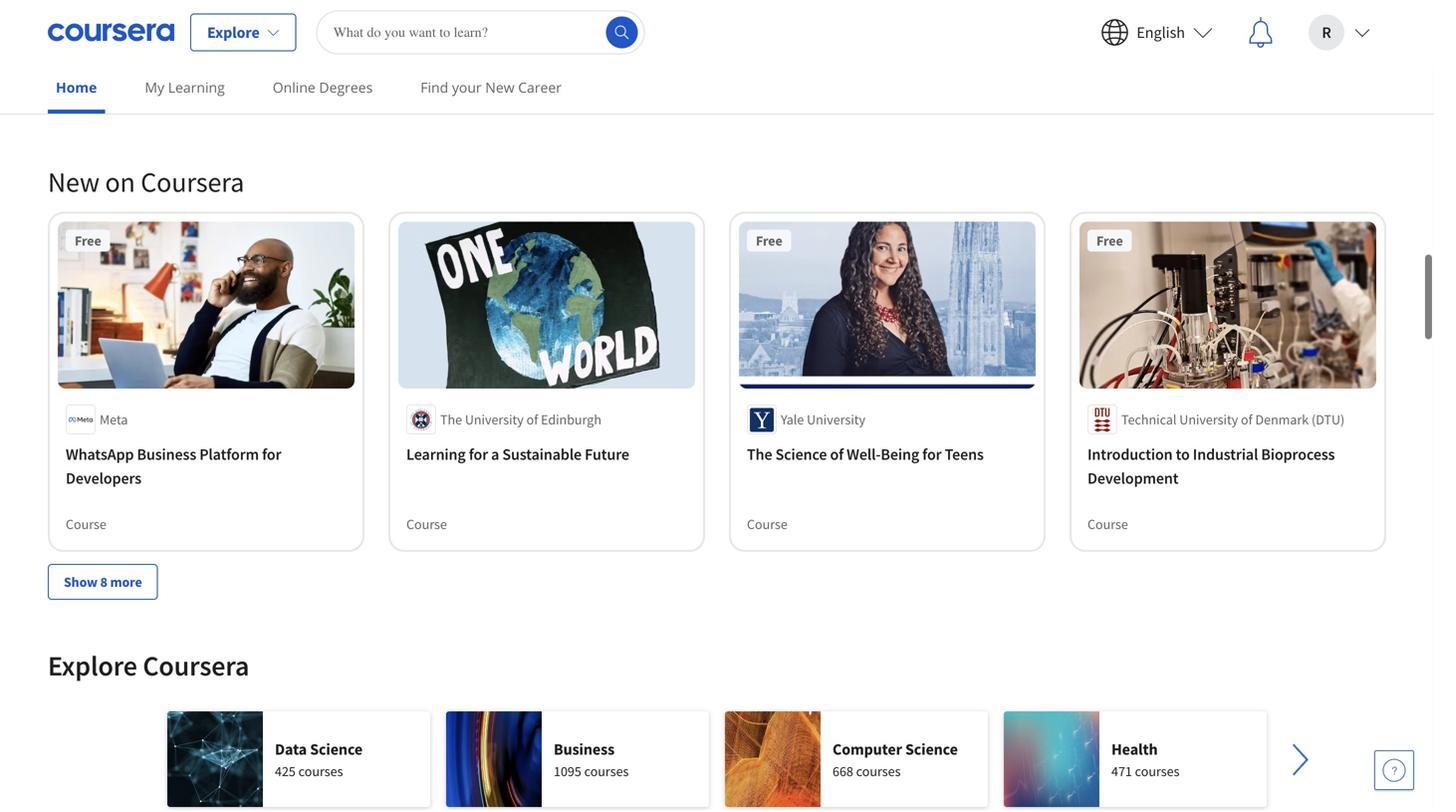 Task type: locate. For each thing, give the bounding box(es) containing it.
0 horizontal spatial for
[[262, 445, 281, 464]]

development
[[1088, 468, 1179, 488]]

developers
[[66, 468, 142, 488]]

for right platform
[[262, 445, 281, 464]]

courses down "computer"
[[857, 762, 901, 780]]

being
[[881, 445, 920, 464]]

learning
[[168, 78, 225, 97], [407, 445, 466, 464]]

0 vertical spatial business
[[137, 445, 196, 464]]

the university of edinburgh
[[440, 411, 602, 429]]

explore
[[207, 22, 260, 42], [48, 648, 137, 683]]

business inside whatsapp business platform for developers
[[137, 445, 196, 464]]

my
[[145, 78, 164, 97]]

science for the
[[776, 445, 827, 464]]

1 vertical spatial new
[[48, 164, 100, 199]]

teens
[[945, 445, 984, 464]]

introduction to industrial bioprocess development link
[[1088, 443, 1369, 490]]

668
[[833, 762, 854, 780]]

1 show 8 more from the top
[[64, 73, 142, 91]]

0 vertical spatial more
[[110, 73, 142, 91]]

learning for a sustainable future
[[407, 445, 630, 464]]

1 horizontal spatial free
[[756, 232, 783, 250]]

edinburgh
[[541, 411, 602, 429]]

1 vertical spatial more
[[110, 573, 142, 591]]

of for edinburgh
[[527, 411, 538, 429]]

business inside business 1095 courses
[[554, 739, 615, 759]]

2 show from the top
[[64, 573, 98, 591]]

show 8 more up explore coursera
[[64, 573, 142, 591]]

8 for 'show 8 more' button within grow your skill set collection 'element'
[[100, 73, 108, 91]]

learning left the a
[[407, 445, 466, 464]]

of left well- on the right of page
[[830, 445, 844, 464]]

1 vertical spatial 8
[[100, 573, 108, 591]]

new left on
[[48, 164, 100, 199]]

courses down health
[[1136, 762, 1180, 780]]

for left the a
[[469, 445, 488, 464]]

8 for 'show 8 more' button within new on coursera collection element
[[100, 573, 108, 591]]

to
[[1176, 445, 1190, 464]]

2 horizontal spatial science
[[906, 739, 958, 759]]

0 vertical spatial explore
[[207, 22, 260, 42]]

university up industrial
[[1180, 411, 1239, 429]]

471
[[1112, 762, 1133, 780]]

grow your skill set collection element
[[36, 0, 1399, 132]]

0 horizontal spatial free
[[75, 232, 101, 250]]

4 courses from the left
[[1136, 762, 1180, 780]]

1 horizontal spatial science
[[776, 445, 827, 464]]

2 free from the left
[[756, 232, 783, 250]]

1 horizontal spatial learning
[[407, 445, 466, 464]]

whatsapp business platform for developers link
[[66, 443, 347, 490]]

1 horizontal spatial of
[[830, 445, 844, 464]]

introduction to industrial bioprocess development
[[1088, 445, 1336, 488]]

science down yale
[[776, 445, 827, 464]]

new right your
[[486, 78, 515, 97]]

for right being on the right bottom of the page
[[923, 445, 942, 464]]

2 courses from the left
[[585, 762, 629, 780]]

science inside data science 425 courses
[[310, 739, 363, 759]]

2 8 from the top
[[100, 573, 108, 591]]

1 horizontal spatial university
[[807, 411, 866, 429]]

1 courses from the left
[[299, 762, 343, 780]]

coursera image
[[48, 16, 174, 48]]

university for industrial
[[1180, 411, 1239, 429]]

(dtu)
[[1312, 411, 1345, 429]]

of
[[527, 411, 538, 429], [1242, 411, 1253, 429], [830, 445, 844, 464]]

introduction
[[1088, 445, 1173, 464]]

show 8 more down the coursera image
[[64, 73, 142, 91]]

more inside new on coursera collection element
[[110, 573, 142, 591]]

home
[[56, 78, 97, 97]]

2 horizontal spatial for
[[923, 445, 942, 464]]

1 show from the top
[[64, 73, 98, 91]]

0 horizontal spatial new
[[48, 164, 100, 199]]

8 inside grow your skill set collection 'element'
[[100, 73, 108, 91]]

of left denmark
[[1242, 411, 1253, 429]]

show inside grow your skill set collection 'element'
[[64, 73, 98, 91]]

show 8 more for 'show 8 more' button within grow your skill set collection 'element'
[[64, 73, 142, 91]]

show inside new on coursera collection element
[[64, 573, 98, 591]]

new
[[486, 78, 515, 97], [48, 164, 100, 199]]

3 courses from the left
[[857, 762, 901, 780]]

0 horizontal spatial explore
[[48, 648, 137, 683]]

0 vertical spatial show 8 more button
[[48, 64, 158, 100]]

explore inside popup button
[[207, 22, 260, 42]]

project
[[1088, 15, 1130, 33]]

8 inside new on coursera collection element
[[100, 573, 108, 591]]

show 8 more inside new on coursera collection element
[[64, 573, 142, 591]]

0 vertical spatial 8
[[100, 73, 108, 91]]

home link
[[48, 65, 105, 114]]

the
[[440, 411, 462, 429], [747, 445, 773, 464]]

0 vertical spatial show
[[64, 73, 98, 91]]

0 horizontal spatial science
[[310, 739, 363, 759]]

425
[[275, 762, 296, 780]]

the science of well-being for teens
[[747, 445, 984, 464]]

of for well-
[[830, 445, 844, 464]]

0 horizontal spatial learning
[[168, 78, 225, 97]]

university right yale
[[807, 411, 866, 429]]

a
[[491, 445, 500, 464]]

1 vertical spatial show 8 more button
[[48, 564, 158, 600]]

course
[[66, 15, 106, 33], [407, 15, 447, 33], [66, 515, 106, 533], [407, 515, 447, 533], [747, 515, 788, 533], [1088, 515, 1129, 533]]

university up the a
[[465, 411, 524, 429]]

1 vertical spatial show 8 more
[[64, 573, 142, 591]]

0 horizontal spatial the
[[440, 411, 462, 429]]

show
[[64, 73, 98, 91], [64, 573, 98, 591]]

r button
[[1293, 0, 1387, 64]]

course for the science of well-being for teens
[[747, 515, 788, 533]]

more inside grow your skill set collection 'element'
[[110, 73, 142, 91]]

for
[[262, 445, 281, 464], [469, 445, 488, 464], [923, 445, 942, 464]]

science right data
[[310, 739, 363, 759]]

free for whatsapp
[[75, 232, 101, 250]]

explore for explore
[[207, 22, 260, 42]]

1 vertical spatial explore
[[48, 648, 137, 683]]

sustainable
[[503, 445, 582, 464]]

science inside "computer science 668 courses"
[[906, 739, 958, 759]]

3 university from the left
[[1180, 411, 1239, 429]]

free
[[75, 232, 101, 250], [756, 232, 783, 250], [1097, 232, 1124, 250]]

business
[[137, 445, 196, 464], [554, 739, 615, 759]]

courses right '1095'
[[585, 762, 629, 780]]

2 horizontal spatial free
[[1097, 232, 1124, 250]]

What do you want to learn? text field
[[317, 10, 645, 54]]

1 vertical spatial coursera
[[143, 648, 249, 683]]

well-
[[847, 445, 881, 464]]

courses inside "computer science 668 courses"
[[857, 762, 901, 780]]

8 up explore coursera
[[100, 573, 108, 591]]

2 university from the left
[[807, 411, 866, 429]]

1 vertical spatial learning
[[407, 445, 466, 464]]

0 horizontal spatial business
[[137, 445, 196, 464]]

computer science 668 courses
[[833, 739, 958, 780]]

2 more from the top
[[110, 573, 142, 591]]

science
[[776, 445, 827, 464], [310, 739, 363, 759], [906, 739, 958, 759]]

0 vertical spatial show 8 more
[[64, 73, 142, 91]]

of for denmark
[[1242, 411, 1253, 429]]

coursera up the data science image
[[143, 648, 249, 683]]

1 horizontal spatial new
[[486, 78, 515, 97]]

1 horizontal spatial for
[[469, 445, 488, 464]]

0 horizontal spatial of
[[527, 411, 538, 429]]

coursera
[[141, 164, 244, 199], [143, 648, 249, 683]]

courses
[[299, 762, 343, 780], [585, 762, 629, 780], [857, 762, 901, 780], [1136, 762, 1180, 780]]

show 8 more button up explore coursera
[[48, 564, 158, 600]]

learning inside new on coursera collection element
[[407, 445, 466, 464]]

1 free from the left
[[75, 232, 101, 250]]

learning for a sustainable future link
[[407, 443, 688, 466]]

new on coursera collection element
[[36, 132, 1399, 632]]

1 university from the left
[[465, 411, 524, 429]]

8
[[100, 73, 108, 91], [100, 573, 108, 591]]

find your new career link
[[413, 65, 570, 110]]

more left the my
[[110, 73, 142, 91]]

business left platform
[[137, 445, 196, 464]]

coursera right on
[[141, 164, 244, 199]]

science for data
[[310, 739, 363, 759]]

1 vertical spatial the
[[747, 445, 773, 464]]

computer
[[833, 739, 903, 759]]

1 8 from the top
[[100, 73, 108, 91]]

course for whatsapp business platform for developers
[[66, 515, 106, 533]]

1 horizontal spatial the
[[747, 445, 773, 464]]

of up sustainable
[[527, 411, 538, 429]]

3 free from the left
[[1097, 232, 1124, 250]]

1 horizontal spatial business
[[554, 739, 615, 759]]

0 horizontal spatial university
[[465, 411, 524, 429]]

1 horizontal spatial explore
[[207, 22, 260, 42]]

more up explore coursera
[[110, 573, 142, 591]]

8 right the home
[[100, 73, 108, 91]]

whatsapp business platform for developers
[[66, 445, 281, 488]]

science for computer
[[906, 739, 958, 759]]

show 8 more button
[[48, 64, 158, 100], [48, 564, 158, 600]]

health image
[[1004, 712, 1100, 807]]

bioprocess
[[1262, 445, 1336, 464]]

2 horizontal spatial of
[[1242, 411, 1253, 429]]

1 more from the top
[[110, 73, 142, 91]]

None search field
[[317, 10, 645, 54]]

courses inside business 1095 courses
[[585, 762, 629, 780]]

show 8 more button down the coursera image
[[48, 64, 158, 100]]

1 show 8 more button from the top
[[48, 64, 158, 100]]

online degrees link
[[265, 65, 381, 110]]

1 vertical spatial business
[[554, 739, 615, 759]]

more
[[110, 73, 142, 91], [110, 573, 142, 591]]

courses inside health 471 courses
[[1136, 762, 1180, 780]]

find
[[421, 78, 449, 97]]

2 horizontal spatial university
[[1180, 411, 1239, 429]]

science right "computer"
[[906, 739, 958, 759]]

1 for from the left
[[262, 445, 281, 464]]

the science of well-being for teens link
[[747, 443, 1028, 466]]

free for introduction
[[1097, 232, 1124, 250]]

business up '1095'
[[554, 739, 615, 759]]

science inside new on coursera collection element
[[776, 445, 827, 464]]

industrial
[[1193, 445, 1259, 464]]

courses right 425
[[299, 762, 343, 780]]

business image
[[446, 712, 542, 807]]

show 8 more
[[64, 73, 142, 91], [64, 573, 142, 591]]

2 show 8 more from the top
[[64, 573, 142, 591]]

1 vertical spatial show
[[64, 573, 98, 591]]

show 8 more inside grow your skill set collection 'element'
[[64, 73, 142, 91]]

0 vertical spatial the
[[440, 411, 462, 429]]

the inside the science of well-being for teens link
[[747, 445, 773, 464]]

whatsapp
[[66, 445, 134, 464]]

learning right the my
[[168, 78, 225, 97]]

university
[[465, 411, 524, 429], [807, 411, 866, 429], [1180, 411, 1239, 429]]

explore button
[[190, 13, 297, 51]]

2 show 8 more button from the top
[[48, 564, 158, 600]]



Task type: vqa. For each thing, say whether or not it's contained in the screenshot.
Show 8 more button inside New on Coursera Collection element
yes



Task type: describe. For each thing, give the bounding box(es) containing it.
show 8 more for 'show 8 more' button within new on coursera collection element
[[64, 573, 142, 591]]

yale
[[781, 411, 804, 429]]

show for 'show 8 more' button within new on coursera collection element
[[64, 573, 98, 591]]

show for 'show 8 more' button within grow your skill set collection 'element'
[[64, 73, 98, 91]]

the for the science of well-being for teens
[[747, 445, 773, 464]]

university for a
[[465, 411, 524, 429]]

move carousel right image
[[1277, 736, 1325, 784]]

future
[[585, 445, 630, 464]]

denmark
[[1256, 411, 1309, 429]]

for inside whatsapp business platform for developers
[[262, 445, 281, 464]]

technical university of denmark (dtu)
[[1122, 411, 1345, 429]]

my learning
[[145, 78, 225, 97]]

health
[[1112, 739, 1158, 759]]

0 vertical spatial learning
[[168, 78, 225, 97]]

data
[[275, 739, 307, 759]]

show 8 more button inside new on coursera collection element
[[48, 564, 158, 600]]

0 vertical spatial new
[[486, 78, 515, 97]]

english
[[1137, 22, 1186, 42]]

degrees
[[319, 78, 373, 97]]

university for of
[[807, 411, 866, 429]]

course for introduction to industrial bioprocess development
[[1088, 515, 1129, 533]]

3 for from the left
[[923, 445, 942, 464]]

explore for explore coursera
[[48, 648, 137, 683]]

health 471 courses
[[1112, 739, 1180, 780]]

data science 425 courses
[[275, 739, 363, 780]]

r
[[1323, 22, 1332, 42]]

the for the university of edinburgh
[[440, 411, 462, 429]]

1095
[[554, 762, 582, 780]]

help center image
[[1383, 758, 1407, 782]]

online
[[273, 78, 316, 97]]

courses inside data science 425 courses
[[299, 762, 343, 780]]

meta
[[100, 411, 128, 429]]

my learning link
[[137, 65, 233, 110]]

business 1095 courses
[[554, 739, 629, 780]]

explore coursera
[[48, 648, 249, 683]]

english button
[[1085, 0, 1230, 64]]

course for learning for a sustainable future
[[407, 515, 447, 533]]

0 vertical spatial coursera
[[141, 164, 244, 199]]

on
[[105, 164, 135, 199]]

free for the
[[756, 232, 783, 250]]

yale university
[[781, 411, 866, 429]]

career
[[518, 78, 562, 97]]

2 for from the left
[[469, 445, 488, 464]]

computer science image
[[725, 712, 821, 807]]

platform
[[199, 445, 259, 464]]

online degrees
[[273, 78, 373, 97]]

show 8 more button inside grow your skill set collection 'element'
[[48, 64, 158, 100]]

your
[[452, 78, 482, 97]]

technical
[[1122, 411, 1177, 429]]

data science image
[[167, 712, 263, 807]]

new on coursera
[[48, 164, 244, 199]]

find your new career
[[421, 78, 562, 97]]



